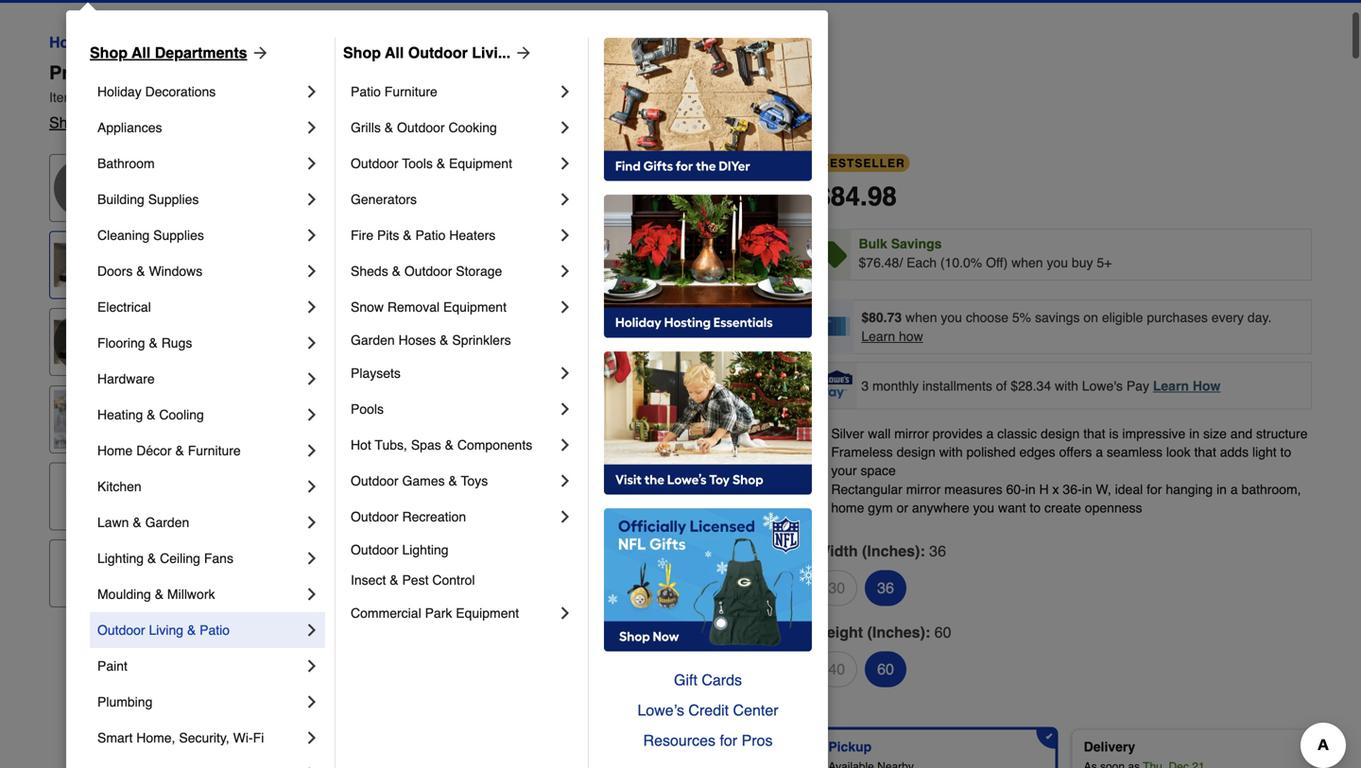 Task type: describe. For each thing, give the bounding box(es) containing it.
chevron right image for utility sinks & faucets
[[556, 394, 575, 413]]

water filtration & water softeners link
[[351, 458, 556, 493]]

windows
[[149, 264, 203, 279]]

lighting & ceiling fans link
[[97, 541, 302, 577]]

look
[[1166, 445, 1191, 460]]

silver wall mirror provides a classic design that is impressive in size and structure frameless design with polished edges offers a seamless look that adds light to your space rectangular mirror measures 60-in h x 36-in w, ideal for hanging in a bathroom, home gym or anywhere you want to create openness
[[831, 426, 1308, 516]]

water for water filtration & water softeners
[[351, 468, 386, 483]]

smart home, security, wi-fi link
[[97, 720, 302, 756]]

all for plumbing
[[385, 44, 404, 61]]

chevron right image for plumbing tools & cements
[[556, 358, 575, 377]]

chevron right image for pipe & fittings
[[556, 118, 575, 137]]

holiday decorations
[[97, 84, 216, 99]]

$80.73
[[861, 310, 902, 325]]

0 horizontal spatial that
[[1083, 426, 1106, 441]]

of
[[996, 378, 1007, 393]]

security,
[[179, 731, 229, 746]]

0 vertical spatial parts
[[433, 156, 463, 171]]

every
[[1212, 310, 1244, 325]]

cards
[[702, 672, 742, 689]]

0 horizontal spatial 60
[[877, 661, 894, 678]]

shop all departments
[[90, 44, 247, 61]]

monthly
[[872, 378, 919, 393]]

home décor & furniture
[[97, 443, 241, 458]]

tag filled image
[[820, 242, 847, 268]]

chevron right image for appliances
[[302, 118, 321, 137]]

repair for plumbing parts & repair
[[457, 324, 496, 339]]

decor
[[95, 34, 138, 51]]

1 vertical spatial a
[[1096, 445, 1103, 460]]

outdoor for outdoor drainage
[[351, 291, 399, 306]]

building
[[97, 192, 144, 207]]

installation
[[433, 537, 496, 552]]

accessories inside water heater parts & accessories link
[[479, 156, 550, 171]]

project inside project source 36-in w x 60-in h polished frameless wall mirror item # 495596 | model # 95144
[[49, 62, 113, 84]]

pipe & fittings link
[[351, 110, 556, 146]]

0 horizontal spatial design
[[897, 445, 936, 460]]

valves
[[351, 432, 389, 447]]

when inside bulk savings $76.48/ each (10.0% off) when you buy 5+
[[1012, 255, 1043, 270]]

tanks
[[446, 504, 481, 519]]

0 horizontal spatial mirror
[[226, 34, 270, 51]]

0 vertical spatial a
[[986, 426, 994, 441]]

shop all departments link
[[90, 42, 270, 64]]

& inside heating & cooling link
[[147, 407, 155, 423]]

w,
[[1096, 482, 1111, 497]]

shop for shop all departments
[[90, 44, 128, 61]]

1 horizontal spatial arrow right image
[[704, 448, 727, 471]]

flooring & rugs link
[[97, 325, 302, 361]]

how
[[899, 329, 923, 344]]

1 horizontal spatial 60
[[935, 624, 951, 641]]

heating
[[97, 407, 143, 423]]

seamless
[[1107, 445, 1163, 460]]

learn inside '$80.73 when you choose 5% savings on eligible purchases every day. learn how'
[[861, 329, 895, 344]]

5+
[[1097, 255, 1112, 270]]

gift cards
[[674, 672, 742, 689]]

chevron right image for moulding & millwork
[[302, 585, 321, 604]]

0 horizontal spatial to
[[1030, 500, 1041, 516]]

5%
[[1012, 310, 1031, 325]]

shop for shop all plumbing
[[343, 44, 381, 61]]

chevron right image for supply lines
[[556, 190, 575, 209]]

water filtration & water softeners
[[351, 468, 551, 483]]

systems
[[471, 261, 521, 276]]

in left size at the right
[[1189, 426, 1200, 441]]

& inside augers, plungers & drain openers link
[[456, 228, 465, 243]]

building supplies
[[97, 192, 199, 207]]

frameless inside project source 36-in w x 60-in h polished frameless wall mirror item # 495596 | model # 95144
[[428, 62, 522, 84]]

chevron right image for flooring & rugs
[[302, 334, 321, 353]]

when inside '$80.73 when you choose 5% savings on eligible purchases every day. learn how'
[[906, 310, 937, 325]]

ceiling
[[160, 551, 200, 566]]

firestop products & systems
[[351, 261, 521, 276]]

choose
[[966, 310, 1009, 325]]

$28.34
[[1011, 378, 1051, 393]]

40
[[828, 661, 845, 678]]

heaters
[[389, 84, 436, 99]]

cleaning
[[97, 228, 150, 243]]

for inside resources for pros link
[[720, 732, 737, 750]]

water for water pumps & tanks
[[351, 504, 386, 519]]

chevron right image for lawn & garden
[[302, 513, 321, 532]]

3
[[861, 378, 869, 393]]

supply lines
[[351, 192, 426, 207]]

arrow right image inside the shop all departments link
[[247, 43, 270, 62]]

rectangular
[[831, 482, 903, 497]]

hardware
[[97, 371, 155, 387]]

holiday decorations link
[[97, 74, 302, 110]]

chevron right image for electrical
[[302, 298, 321, 317]]

home decor link
[[49, 31, 138, 54]]

1 vertical spatial source
[[140, 114, 188, 131]]

& inside water heater parts & accessories link
[[467, 156, 476, 171]]

plumbing for plumbing parts & repair
[[351, 324, 406, 339]]

anywhere
[[912, 500, 969, 516]]

|
[[134, 90, 137, 105]]

frameless inside the silver wall mirror provides a classic design that is impressive in size and structure frameless design with polished edges offers a seamless look that adds light to your space rectangular mirror measures 60-in h x 36-in w, ideal for hanging in a bathroom, home gym or anywhere you want to create openness
[[831, 445, 893, 460]]

home
[[831, 500, 864, 516]]

0 vertical spatial design
[[1041, 426, 1080, 441]]

delivery
[[1084, 740, 1135, 755]]

arrow right image
[[477, 43, 500, 62]]

officially licensed n f l gifts. shop now. image
[[604, 509, 812, 652]]

chevron right image for heating & cooling
[[302, 406, 321, 424]]

1 vertical spatial 36
[[877, 579, 894, 597]]

light
[[1252, 445, 1277, 460]]

wi-
[[233, 731, 253, 746]]

& inside plumbing tools & cements link
[[444, 360, 453, 375]]

off)
[[986, 255, 1008, 270]]

chevron right image for outdoor living & patio
[[302, 621, 321, 640]]

84
[[831, 181, 860, 212]]

height (inches) : 60
[[816, 624, 951, 641]]

1 # from the left
[[79, 90, 86, 105]]

lowe's
[[1082, 378, 1123, 393]]

chevron right image for water heaters
[[556, 82, 575, 101]]

1 horizontal spatial to
[[1280, 445, 1291, 460]]

space
[[861, 463, 896, 478]]

learn how link
[[1153, 378, 1221, 393]]

home,
[[136, 731, 175, 746]]

eligible
[[1102, 310, 1143, 325]]

water pumps & tanks link
[[351, 493, 556, 529]]

arrow left image
[[179, 448, 201, 471]]

moulding & millwork
[[97, 587, 215, 602]]

plumbing for plumbing
[[97, 695, 153, 710]]

gym
[[868, 500, 893, 516]]

plumbing parts & repair
[[351, 324, 496, 339]]

& inside pipe & fittings link
[[381, 120, 390, 135]]

chevron right image for lighting & ceiling fans
[[302, 549, 321, 568]]

& inside firestop products & systems link
[[458, 261, 467, 276]]

w
[[237, 62, 255, 84]]

height
[[816, 624, 863, 641]]

in right hanging
[[1217, 482, 1227, 497]]

1 vertical spatial project
[[89, 114, 136, 131]]

furniture
[[188, 443, 241, 458]]

visit the lowe's toy shop. image
[[604, 352, 812, 495]]

all for departments
[[132, 44, 151, 61]]

supplies for cleaning supplies
[[153, 228, 204, 243]]

gift
[[674, 672, 698, 689]]

0 vertical spatial 36
[[929, 543, 946, 560]]

lawn
[[97, 515, 129, 530]]

you inside '$80.73 when you choose 5% savings on eligible purchases every day. learn how'
[[941, 310, 962, 325]]

building supplies link
[[97, 181, 302, 217]]

electrical link
[[97, 289, 302, 325]]

fi
[[253, 731, 264, 746]]

2 # from the left
[[182, 90, 189, 105]]

& inside water filtration & water softeners link
[[444, 468, 452, 483]]

in left w
[[215, 62, 232, 84]]

offers
[[1059, 445, 1092, 460]]

heating & cooling
[[97, 407, 204, 423]]

model
[[142, 90, 178, 105]]

x inside project source 36-in w x 60-in h polished frameless wall mirror item # 495596 | model # 95144
[[260, 62, 271, 84]]

& inside 'utility sinks & faucets' link
[[423, 396, 432, 411]]

lowe's credit center
[[638, 702, 778, 719]]

departments
[[155, 44, 247, 61]]

95144
[[189, 90, 226, 105]]

$
[[816, 181, 831, 212]]

1 vertical spatial that
[[1194, 445, 1216, 460]]

chevron right image for water filtration & water softeners
[[556, 466, 575, 485]]

purchases
[[1147, 310, 1208, 325]]

width
[[816, 543, 858, 560]]

36- inside the silver wall mirror provides a classic design that is impressive in size and structure frameless design with polished edges offers a seamless look that adds light to your space rectangular mirror measures 60-in h x 36-in w, ideal for hanging in a bathroom, home gym or anywhere you want to create openness
[[1063, 482, 1082, 497]]

polished
[[967, 445, 1016, 460]]

structure
[[1256, 426, 1308, 441]]

water for water heater parts & accessories
[[351, 156, 386, 171]]

.
[[860, 181, 868, 212]]

doors & windows
[[97, 264, 203, 279]]

2 title image from the top
[[54, 390, 112, 449]]

home for home décor & furniture
[[97, 443, 133, 458]]

1 horizontal spatial with
[[1055, 378, 1078, 393]]



Task type: locate. For each thing, give the bounding box(es) containing it.
mirror up w
[[226, 34, 270, 51]]

& inside plumbing parts & repair link
[[444, 324, 453, 339]]

repair down faucets
[[441, 432, 480, 447]]

1 vertical spatial outdoor
[[97, 623, 145, 638]]

: for height (inches)
[[925, 624, 930, 641]]

supplies inside 'link'
[[148, 192, 199, 207]]

2 vertical spatial you
[[973, 500, 995, 516]]

mirrors
[[155, 34, 207, 51], [379, 34, 431, 51]]

chevron right image for plumbing
[[302, 693, 321, 712]]

augers, plungers & drain openers
[[351, 228, 554, 243]]

supplies for building supplies
[[148, 192, 199, 207]]

gift cards link
[[604, 665, 812, 696]]

0 horizontal spatial 60-
[[276, 62, 303, 84]]

mirrors for mirrors
[[379, 34, 431, 51]]

cleaning supplies link
[[97, 217, 302, 253]]

0 vertical spatial 36-
[[188, 62, 215, 84]]

h inside project source 36-in w x 60-in h polished frameless wall mirror item # 495596 | model # 95144
[[325, 62, 339, 84]]

(inches) down gym
[[862, 543, 920, 560]]

2 horizontal spatial you
[[1047, 255, 1068, 270]]

0 vertical spatial (inches)
[[862, 543, 920, 560]]

smart
[[97, 731, 133, 746]]

when up how
[[906, 310, 937, 325]]

mirrors up decorations
[[155, 34, 207, 51]]

kitchen link
[[97, 469, 302, 505]]

all up polished
[[385, 44, 404, 61]]

with right $28.34
[[1055, 378, 1078, 393]]

home for home decor
[[49, 34, 91, 51]]

heart outline image
[[365, 112, 388, 134]]

1 vertical spatial :
[[925, 624, 930, 641]]

home left decor
[[49, 34, 91, 51]]

0 horizontal spatial a
[[986, 426, 994, 441]]

you inside the silver wall mirror provides a classic design that is impressive in size and structure frameless design with polished edges offers a seamless look that adds light to your space rectangular mirror measures 60-in h x 36-in w, ideal for hanging in a bathroom, home gym or anywhere you want to create openness
[[973, 500, 995, 516]]

0 vertical spatial heater
[[389, 156, 429, 171]]

garden
[[145, 515, 189, 530]]

0 vertical spatial accessories
[[274, 34, 363, 51]]

shop project source
[[49, 114, 188, 131]]

& inside lighting & ceiling fans link
[[147, 551, 156, 566]]

1 vertical spatial 60-
[[1006, 482, 1025, 497]]

shop up holiday on the top
[[90, 44, 128, 61]]

1 title image from the top
[[54, 236, 112, 295]]

for left pros
[[720, 732, 737, 750]]

0 vertical spatial that
[[1083, 426, 1106, 441]]

mirror right wall
[[571, 62, 625, 84]]

parts down pipe & fittings link
[[433, 156, 463, 171]]

repair for valves & valve repair
[[441, 432, 480, 447]]

holiday hosting essentials. image
[[604, 195, 812, 338]]

0 vertical spatial mirror
[[894, 426, 929, 441]]

chevron right image for water heater parts & accessories
[[556, 154, 575, 173]]

1 horizontal spatial accessories
[[479, 156, 550, 171]]

1 vertical spatial frameless
[[831, 445, 893, 460]]

chevron right image for kitchen
[[302, 477, 321, 496]]

1 vertical spatial supplies
[[153, 228, 204, 243]]

you left buy
[[1047, 255, 1068, 270]]

plumbing link
[[97, 684, 302, 720]]

you down measures at the bottom right
[[973, 500, 995, 516]]

& inside water pumps & tanks link
[[434, 504, 443, 519]]

1 horizontal spatial that
[[1194, 445, 1216, 460]]

plumbing up 'utility'
[[351, 360, 406, 375]]

title image
[[54, 236, 112, 295], [54, 390, 112, 449], [54, 467, 112, 526]]

0 horizontal spatial h
[[325, 62, 339, 84]]

utility sinks & faucets link
[[351, 386, 556, 422]]

& inside valves & valve repair link
[[393, 432, 402, 447]]

accessories up project source 36-in w x 60-in h polished frameless wall mirror item # 495596 | model # 95144
[[274, 34, 363, 51]]

wall
[[527, 62, 565, 84]]

heater inside water heater installation link
[[389, 537, 429, 552]]

36- down departments
[[188, 62, 215, 84]]

1 vertical spatial 36-
[[1063, 482, 1082, 497]]

item number 4 9 5 5 9 6 and model number 9 5 1 4 4 element
[[49, 88, 1312, 107]]

water for water heater installation
[[351, 537, 386, 552]]

1 horizontal spatial shop
[[343, 44, 381, 61]]

1 vertical spatial arrow right image
[[704, 448, 727, 471]]

a right offers
[[1096, 445, 1103, 460]]

0 vertical spatial title image
[[54, 236, 112, 295]]

1 horizontal spatial frameless
[[831, 445, 893, 460]]

supplies
[[148, 192, 199, 207], [153, 228, 204, 243]]

0 horizontal spatial all
[[132, 44, 151, 61]]

1 horizontal spatial for
[[1147, 482, 1162, 497]]

& inside the mirrors & mirror accessories link
[[211, 34, 222, 51]]

2 shop from the left
[[343, 44, 381, 61]]

water down polished
[[351, 84, 386, 99]]

kitchen
[[97, 479, 142, 494]]

0 vertical spatial with
[[1055, 378, 1078, 393]]

bestseller
[[821, 157, 905, 170]]

1 horizontal spatial mirrors
[[379, 34, 431, 51]]

moulding
[[97, 587, 151, 602]]

1 all from the left
[[132, 44, 151, 61]]

mirrors for mirrors & mirror accessories
[[155, 34, 207, 51]]

filtration
[[389, 468, 440, 483]]

# right the model
[[182, 90, 189, 105]]

0 horizontal spatial 36
[[877, 579, 894, 597]]

home décor & furniture link
[[97, 433, 302, 469]]

repair down outdoor drainage link
[[457, 324, 496, 339]]

bulk
[[859, 236, 887, 251]]

learn right pay on the right
[[1153, 378, 1189, 393]]

water for water heaters
[[351, 84, 386, 99]]

water down water pumps & tanks
[[351, 537, 386, 552]]

project
[[49, 62, 113, 84], [89, 114, 136, 131]]

heater up lines
[[389, 156, 429, 171]]

tools
[[409, 360, 440, 375]]

outdoor down the moulding
[[97, 623, 145, 638]]

1 vertical spatial home
[[97, 443, 133, 458]]

shop up polished
[[343, 44, 381, 61]]

1 horizontal spatial all
[[385, 44, 404, 61]]

softeners
[[495, 468, 551, 483]]

0 vertical spatial repair
[[457, 324, 496, 339]]

design up offers
[[1041, 426, 1080, 441]]

ideal
[[1115, 482, 1143, 497]]

1 horizontal spatial outdoor
[[351, 291, 399, 306]]

1 vertical spatial 60
[[877, 661, 894, 678]]

x inside the silver wall mirror provides a classic design that is impressive in size and structure frameless design with polished edges offers a seamless look that adds light to your space rectangular mirror measures 60-in h x 36-in w, ideal for hanging in a bathroom, home gym or anywhere you want to create openness
[[1053, 482, 1059, 497]]

1 heater from the top
[[389, 156, 429, 171]]

heater for parts
[[389, 156, 429, 171]]

plumbing up water heaters 'link'
[[408, 44, 477, 61]]

0 horizontal spatial accessories
[[274, 34, 363, 51]]

& inside "outdoor living & patio" link
[[187, 623, 196, 638]]

outdoor drainage link
[[351, 284, 575, 314]]

chevron right image for building supplies
[[302, 190, 321, 209]]

lawn & garden
[[97, 515, 189, 530]]

0 vertical spatial arrow right image
[[247, 43, 270, 62]]

in up 'want' at the bottom right of page
[[1025, 482, 1036, 497]]

3 title image from the top
[[54, 467, 112, 526]]

(inches) for 36
[[862, 543, 920, 560]]

0 vertical spatial 60
[[935, 624, 951, 641]]

option group
[[809, 722, 1320, 769]]

h up create
[[1039, 482, 1049, 497]]

augers,
[[351, 228, 396, 243]]

water inside 'link'
[[351, 84, 386, 99]]

décor
[[136, 443, 172, 458]]

title image up lighting
[[54, 467, 112, 526]]

0 vertical spatial outdoor
[[351, 291, 399, 306]]

water down valves
[[351, 468, 386, 483]]

hanging
[[1166, 482, 1213, 497]]

0 vertical spatial mirror
[[226, 34, 270, 51]]

chevron right image for paint
[[302, 657, 321, 676]]

plumbing up smart
[[97, 695, 153, 710]]

0 vertical spatial 60-
[[276, 62, 303, 84]]

0 horizontal spatial for
[[720, 732, 737, 750]]

mirror up anywhere
[[906, 482, 941, 497]]

firestop
[[351, 261, 399, 276]]

outdoor inside outdoor drainage link
[[351, 291, 399, 306]]

0 vertical spatial h
[[325, 62, 339, 84]]

1 horizontal spatial a
[[1096, 445, 1103, 460]]

chevron right image for doors & windows
[[302, 262, 321, 281]]

supply
[[351, 192, 391, 207]]

chevron right image for valves & valve repair
[[556, 430, 575, 449]]

0 horizontal spatial x
[[260, 62, 271, 84]]

heater inside water heater parts & accessories link
[[389, 156, 429, 171]]

paint
[[97, 659, 128, 674]]

1 horizontal spatial #
[[182, 90, 189, 105]]

for inside the silver wall mirror provides a classic design that is impressive in size and structure frameless design with polished edges offers a seamless look that adds light to your space rectangular mirror measures 60-in h x 36-in w, ideal for hanging in a bathroom, home gym or anywhere you want to create openness
[[1147, 482, 1162, 497]]

doors & windows link
[[97, 253, 302, 289]]

outdoor drainage
[[351, 291, 456, 306]]

60- down the mirrors & mirror accessories link
[[276, 62, 303, 84]]

: down anywhere
[[920, 543, 925, 560]]

60- up 'want' at the bottom right of page
[[1006, 482, 1025, 497]]

1 vertical spatial mirror
[[906, 482, 941, 497]]

mirrors up polished
[[379, 34, 431, 51]]

with down provides
[[939, 445, 963, 460]]

0 vertical spatial :
[[920, 543, 925, 560]]

: for width (inches)
[[920, 543, 925, 560]]

chevron right image for bathroom
[[302, 154, 321, 173]]

2 vertical spatial a
[[1231, 482, 1238, 497]]

1 horizontal spatial 36
[[929, 543, 946, 560]]

augers, plungers & drain openers link
[[351, 217, 556, 253]]

outdoor
[[351, 291, 399, 306], [97, 623, 145, 638]]

36 down anywhere
[[929, 543, 946, 560]]

0 horizontal spatial with
[[939, 445, 963, 460]]

sinks
[[387, 396, 419, 411]]

supplies up cleaning supplies at the top left of page
[[148, 192, 199, 207]]

2 all from the left
[[385, 44, 404, 61]]

plumbing tools & cements
[[351, 360, 509, 375]]

36 down width (inches) : 36
[[877, 579, 894, 597]]

1 vertical spatial design
[[897, 445, 936, 460]]

h inside the silver wall mirror provides a classic design that is impressive in size and structure frameless design with polished edges offers a seamless look that adds light to your space rectangular mirror measures 60-in h x 36-in w, ideal for hanging in a bathroom, home gym or anywhere you want to create openness
[[1039, 482, 1049, 497]]

with inside the silver wall mirror provides a classic design that is impressive in size and structure frameless design with polished edges offers a seamless look that adds light to your space rectangular mirror measures 60-in h x 36-in w, ideal for hanging in a bathroom, home gym or anywhere you want to create openness
[[939, 445, 963, 460]]

1 horizontal spatial home
[[97, 443, 133, 458]]

title image down hardware
[[54, 390, 112, 449]]

for right ideal
[[1147, 482, 1162, 497]]

1 horizontal spatial learn
[[1153, 378, 1189, 393]]

36- inside project source 36-in w x 60-in h polished frameless wall mirror item # 495596 | model # 95144
[[188, 62, 215, 84]]

1 vertical spatial for
[[720, 732, 737, 750]]

each
[[907, 255, 937, 270]]

2 horizontal spatial a
[[1231, 482, 1238, 497]]

1 vertical spatial when
[[906, 310, 937, 325]]

outdoor inside "outdoor living & patio" link
[[97, 623, 145, 638]]

parts
[[433, 156, 463, 171], [410, 324, 440, 339]]

chevron right image
[[302, 82, 321, 101], [556, 82, 575, 101], [302, 154, 321, 173], [556, 190, 575, 209], [302, 226, 321, 245], [556, 358, 575, 377], [302, 441, 321, 460], [556, 466, 575, 485], [302, 477, 321, 496], [556, 502, 575, 521], [302, 621, 321, 640], [302, 657, 321, 676], [302, 693, 321, 712], [302, 765, 321, 769]]

(inches) for 60
[[867, 624, 925, 641]]

0 horizontal spatial home
[[49, 34, 91, 51]]

living
[[149, 623, 183, 638]]

chevron right image
[[302, 118, 321, 137], [556, 118, 575, 137], [556, 154, 575, 173], [302, 190, 321, 209], [556, 226, 575, 245], [302, 262, 321, 281], [302, 298, 321, 317], [302, 334, 321, 353], [302, 370, 321, 389], [556, 394, 575, 413], [302, 406, 321, 424], [556, 430, 575, 449], [302, 513, 321, 532], [302, 549, 321, 568], [302, 585, 321, 604], [302, 729, 321, 748]]

315
[[323, 114, 345, 129]]

3 monthly installments of $28.34 with lowe's pay learn how
[[861, 378, 1221, 393]]

1 mirrors from the left
[[155, 34, 207, 51]]

mirror right the wall
[[894, 426, 929, 441]]

you
[[1047, 255, 1068, 270], [941, 310, 962, 325], [973, 500, 995, 516]]

chevron right image for smart home, security, wi-fi
[[302, 729, 321, 748]]

chevron right image for augers, plungers & drain openers
[[556, 226, 575, 245]]

0 horizontal spatial outdoor
[[97, 623, 145, 638]]

0 vertical spatial frameless
[[428, 62, 522, 84]]

plumbing tools & cements link
[[351, 350, 556, 386]]

chevron right image for home décor & furniture
[[302, 441, 321, 460]]

cooling
[[159, 407, 204, 423]]

#
[[79, 90, 86, 105], [182, 90, 189, 105]]

appliances
[[97, 120, 162, 135]]

mirror inside project source 36-in w x 60-in h polished frameless wall mirror item # 495596 | model # 95144
[[571, 62, 625, 84]]

0 vertical spatial supplies
[[148, 192, 199, 207]]

heater for installation
[[389, 537, 429, 552]]

outdoor for outdoor living & patio
[[97, 623, 145, 638]]

source up holiday decorations
[[118, 62, 183, 84]]

: right height
[[925, 624, 930, 641]]

1 vertical spatial (inches)
[[867, 624, 925, 641]]

pipe & fittings
[[351, 120, 436, 135]]

pipe
[[351, 120, 377, 135]]

0 horizontal spatial 36-
[[188, 62, 215, 84]]

0 vertical spatial project
[[49, 62, 113, 84]]

you inside bulk savings $76.48/ each (10.0% off) when you buy 5+
[[1047, 255, 1068, 270]]

all inside the shop all departments link
[[132, 44, 151, 61]]

& inside lawn & garden link
[[133, 515, 142, 530]]

outdoor down the firestop
[[351, 291, 399, 306]]

$76.48/
[[859, 255, 903, 270]]

water up 'tanks'
[[456, 468, 491, 483]]

valve
[[406, 432, 438, 447]]

all up holiday decorations
[[132, 44, 151, 61]]

lowes pay logo image
[[818, 371, 856, 399]]

drain
[[468, 228, 500, 243]]

fittings
[[393, 120, 436, 135]]

accessories
[[274, 34, 363, 51], [479, 156, 550, 171]]

& inside the doors & windows "link"
[[136, 264, 145, 279]]

frameless down silver
[[831, 445, 893, 460]]

36- up create
[[1063, 482, 1082, 497]]

1 shop from the left
[[90, 44, 128, 61]]

1 horizontal spatial when
[[1012, 255, 1043, 270]]

option group containing pickup
[[809, 722, 1320, 769]]

0 horizontal spatial learn
[[861, 329, 895, 344]]

1 horizontal spatial design
[[1041, 426, 1080, 441]]

chevron right image for cleaning supplies
[[302, 226, 321, 245]]

water
[[351, 84, 386, 99], [351, 156, 386, 171], [351, 468, 386, 483], [456, 468, 491, 483], [351, 504, 386, 519], [351, 537, 386, 552]]

60- inside the silver wall mirror provides a classic design that is impressive in size and structure frameless design with polished edges offers a seamless look that adds light to your space rectangular mirror measures 60-in h x 36-in w, ideal for hanging in a bathroom, home gym or anywhere you want to create openness
[[1006, 482, 1025, 497]]

supplies up 'windows' on the top
[[153, 228, 204, 243]]

in down the mirrors & mirror accessories link
[[303, 62, 320, 84]]

project down the 495596
[[89, 114, 136, 131]]

chevron right image for water pumps & tanks
[[556, 502, 575, 521]]

find gifts for the diyer. image
[[604, 38, 812, 181]]

1 vertical spatial learn
[[1153, 378, 1189, 393]]

1 horizontal spatial x
[[1053, 482, 1059, 497]]

0 horizontal spatial shop
[[90, 44, 128, 61]]

to right 'want' at the bottom right of page
[[1030, 500, 1041, 516]]

arrow right image
[[247, 43, 270, 62], [704, 448, 727, 471]]

x right w
[[260, 62, 271, 84]]

0 vertical spatial source
[[118, 62, 183, 84]]

frameless up pipe & fittings link
[[428, 62, 522, 84]]

& inside moulding & millwork link
[[155, 587, 164, 602]]

home up kitchen
[[97, 443, 133, 458]]

& inside flooring & rugs link
[[149, 336, 158, 351]]

when right off) in the top right of the page
[[1012, 255, 1043, 270]]

0 horizontal spatial you
[[941, 310, 962, 325]]

water heater parts & accessories
[[351, 156, 550, 171]]

chevron right image for holiday decorations
[[302, 82, 321, 101]]

cleaning supplies
[[97, 228, 204, 243]]

design down provides
[[897, 445, 936, 460]]

a down adds
[[1231, 482, 1238, 497]]

(inches) right height
[[867, 624, 925, 641]]

a up polished
[[986, 426, 994, 441]]

source down the model
[[140, 114, 188, 131]]

0 vertical spatial learn
[[861, 329, 895, 344]]

edges
[[1020, 445, 1056, 460]]

1 vertical spatial to
[[1030, 500, 1041, 516]]

0 vertical spatial for
[[1147, 482, 1162, 497]]

accessories down pipe & fittings link
[[479, 156, 550, 171]]

heater down pumps
[[389, 537, 429, 552]]

& inside home décor & furniture link
[[175, 443, 184, 458]]

0 horizontal spatial #
[[79, 90, 86, 105]]

# right item
[[79, 90, 86, 105]]

1 horizontal spatial 60-
[[1006, 482, 1025, 497]]

0 vertical spatial you
[[1047, 255, 1068, 270]]

water up supply
[[351, 156, 386, 171]]

all inside shop all plumbing link
[[385, 44, 404, 61]]

1 vertical spatial h
[[1039, 482, 1049, 497]]

to down structure
[[1280, 445, 1291, 460]]

plumbing down the outdoor drainage
[[351, 324, 406, 339]]

create
[[1045, 500, 1081, 516]]

0 horizontal spatial frameless
[[428, 62, 522, 84]]

title image up "electrical"
[[54, 236, 112, 295]]

center
[[733, 702, 778, 719]]

pumps
[[389, 504, 430, 519]]

None search field
[[484, 0, 1001, 3]]

1 vertical spatial you
[[941, 310, 962, 325]]

in left w,
[[1082, 482, 1092, 497]]

chevron right image for hardware
[[302, 370, 321, 389]]

you left choose
[[941, 310, 962, 325]]

0 horizontal spatial when
[[906, 310, 937, 325]]

x up create
[[1053, 482, 1059, 497]]

0 vertical spatial x
[[260, 62, 271, 84]]

parts down drainage
[[410, 324, 440, 339]]

2 vertical spatial title image
[[54, 467, 112, 526]]

source
[[118, 62, 183, 84], [140, 114, 188, 131]]

source inside project source 36-in w x 60-in h polished frameless wall mirror item # 495596 | model # 95144
[[118, 62, 183, 84]]

project up item
[[49, 62, 113, 84]]

1 vertical spatial title image
[[54, 390, 112, 449]]

learn down $80.73
[[861, 329, 895, 344]]

2 mirrors from the left
[[379, 34, 431, 51]]

valves & valve repair link
[[351, 422, 556, 458]]

impressive
[[1122, 426, 1186, 441]]

water left pumps
[[351, 504, 386, 519]]

water heaters link
[[351, 74, 556, 110]]

that left the is
[[1083, 426, 1106, 441]]

98
[[868, 181, 897, 212]]

that down size at the right
[[1194, 445, 1216, 460]]

adds
[[1220, 445, 1249, 460]]

polished
[[344, 62, 423, 84]]

0 horizontal spatial mirrors
[[155, 34, 207, 51]]

firestop products & systems link
[[351, 253, 575, 284]]

accessories inside the mirrors & mirror accessories link
[[274, 34, 363, 51]]

0 vertical spatial when
[[1012, 255, 1043, 270]]

1 vertical spatial parts
[[410, 324, 440, 339]]

plumbing for plumbing tools & cements
[[351, 360, 406, 375]]

pros
[[742, 732, 773, 750]]

1 vertical spatial accessories
[[479, 156, 550, 171]]

outdoor living & patio link
[[97, 613, 302, 648]]

1 vertical spatial mirror
[[571, 62, 625, 84]]

lowe's credit center link
[[604, 696, 812, 726]]

measures
[[944, 482, 1003, 497]]

1 horizontal spatial you
[[973, 500, 995, 516]]

frameless
[[428, 62, 522, 84], [831, 445, 893, 460]]

h up '315'
[[325, 62, 339, 84]]

60- inside project source 36-in w x 60-in h polished frameless wall mirror item # 495596 | model # 95144
[[276, 62, 303, 84]]

hardware link
[[97, 361, 302, 397]]

2 heater from the top
[[389, 537, 429, 552]]

openers
[[504, 228, 554, 243]]

water heater installation
[[351, 537, 496, 552]]

60
[[935, 624, 951, 641], [877, 661, 894, 678]]



Task type: vqa. For each thing, say whether or not it's contained in the screenshot.
visit the lowe's toy shop. image
yes



